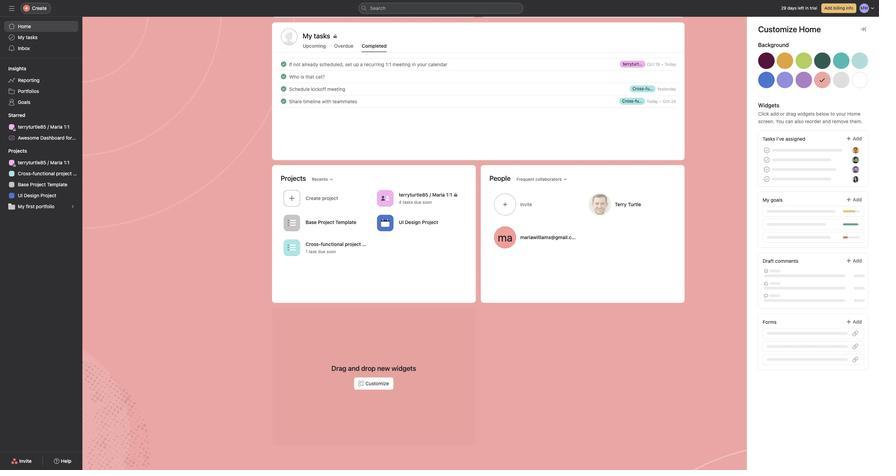 Task type: describe. For each thing, give the bounding box(es) containing it.
click add or drag widgets below to your home screen. you can also reorder and remove them.
[[759, 111, 863, 124]]

0 horizontal spatial today
[[647, 99, 659, 104]]

starred element
[[0, 109, 100, 145]]

project inside awesome dashboard for new project link
[[85, 135, 100, 141]]

0 horizontal spatial in
[[412, 61, 416, 67]]

new widgets
[[378, 365, 416, 373]]

add profile photo image
[[281, 29, 297, 45]]

completed button
[[362, 43, 387, 52]]

4 add button from the top
[[842, 316, 867, 329]]

plan for cross-functional project plan
[[73, 171, 82, 177]]

project for cross-functional project plan 1 task due soon
[[345, 242, 361, 248]]

starred button
[[0, 112, 25, 119]]

cross-functional project plan link
[[4, 168, 82, 179]]

is
[[301, 74, 304, 80]]

completed image for share
[[280, 97, 288, 106]]

up
[[353, 61, 359, 67]]

draft comments
[[763, 258, 799, 264]]

4 tasks due soon
[[399, 200, 432, 205]]

share timeline with teammates
[[289, 98, 357, 104]]

customize button
[[354, 378, 394, 390]]

24
[[672, 99, 677, 104]]

project down the cross-functional project plan link
[[30, 182, 46, 188]]

terryturtle85 inside projects element
[[18, 160, 46, 166]]

0 horizontal spatial base project template link
[[4, 179, 78, 190]]

completed image
[[280, 85, 288, 93]]

insights button
[[0, 65, 26, 72]]

drag and drop new widgets
[[332, 365, 416, 373]]

frequent
[[517, 177, 535, 182]]

mariawilliams@gmail.com button
[[490, 223, 582, 253]]

left
[[798, 5, 805, 11]]

reporting link
[[4, 75, 78, 86]]

my for my tasks
[[18, 34, 25, 40]]

projects element
[[0, 145, 82, 214]]

global element
[[0, 17, 82, 58]]

schedule kickoff meeting
[[289, 86, 345, 92]]

terryturtle85 left 19
[[623, 62, 648, 67]]

projects inside projects dropdown button
[[8, 148, 27, 154]]

tasks
[[763, 136, 776, 142]]

customize
[[366, 381, 389, 387]]

1 horizontal spatial base project template
[[306, 219, 357, 225]]

create
[[32, 5, 47, 11]]

plan for cross-functional project plan 1 task due soon
[[362, 242, 372, 248]]

reporting
[[18, 77, 40, 83]]

upcoming
[[303, 43, 326, 49]]

ui design project inside projects element
[[18, 193, 56, 199]]

can
[[786, 119, 794, 124]]

1 horizontal spatial ui design project
[[399, 219, 438, 225]]

or
[[781, 111, 785, 117]]

0 horizontal spatial your
[[417, 61, 427, 67]]

create project
[[306, 195, 338, 201]]

project up portfolio on the left top of the page
[[41, 193, 56, 199]]

1 horizontal spatial ui
[[399, 219, 404, 225]]

cat?
[[316, 74, 325, 80]]

yesterday
[[657, 86, 677, 92]]

upcoming button
[[303, 43, 326, 52]]

my goals
[[763, 197, 783, 203]]

overdue button
[[334, 43, 354, 52]]

recurring
[[364, 61, 384, 67]]

mariawilliams@gmail.com
[[521, 235, 579, 241]]

my for my first portfolio
[[18, 204, 25, 210]]

insights
[[8, 66, 26, 71]]

ui design project link for the bottom base project template link
[[374, 213, 468, 235]]

goals
[[18, 99, 30, 105]]

portfolios link
[[4, 86, 78, 97]]

not
[[293, 61, 301, 67]]

collaborators
[[536, 177, 562, 182]]

terryturtle85 / maria 1:1 link for awesome dashboard for new project
[[4, 122, 78, 133]]

if
[[289, 61, 292, 67]]

i've
[[777, 136, 785, 142]]

terryturtle85 / maria 1:1 up 4 tasks due soon
[[399, 192, 452, 198]]

overdue
[[334, 43, 354, 49]]

billing
[[834, 5, 846, 11]]

cross- for cross-functional project plan
[[18, 171, 33, 177]]

goals
[[771, 197, 783, 203]]

add for comments
[[854, 258, 863, 264]]

home inside global element
[[18, 23, 31, 29]]

1 horizontal spatial design
[[405, 219, 421, 225]]

29 days left in trial
[[782, 5, 818, 11]]

terryturtle85 / maria 1:1 inside projects element
[[18, 160, 70, 166]]

my tasks link
[[4, 32, 78, 43]]

add
[[771, 111, 780, 117]]

who
[[289, 74, 299, 80]]

ui inside projects element
[[18, 193, 23, 199]]

drop
[[362, 365, 376, 373]]

widgets
[[759, 102, 780, 109]]

invite inside button
[[19, 459, 32, 465]]

portfolio
[[36, 204, 55, 210]]

search button
[[359, 3, 524, 14]]

timeline
[[303, 98, 321, 104]]

1:1 inside starred element
[[64, 124, 70, 130]]

completed checkbox for if
[[280, 60, 288, 68]]

who is that cat?
[[289, 74, 325, 80]]

19
[[656, 62, 660, 67]]

0 horizontal spatial and
[[348, 365, 360, 373]]

add billing info button
[[822, 3, 857, 13]]

29
[[782, 5, 787, 11]]

0 vertical spatial in
[[806, 5, 809, 11]]

days
[[788, 5, 797, 11]]

kickoff
[[311, 86, 326, 92]]

frequent collaborators button
[[514, 175, 571, 184]]

project for cross-functional project plan
[[56, 171, 72, 177]]

add billing info
[[825, 5, 854, 11]]

reorder
[[806, 119, 822, 124]]

recents button
[[309, 175, 337, 184]]

goals link
[[4, 97, 78, 108]]

customize home
[[759, 24, 822, 34]]

add button for comments
[[842, 255, 867, 267]]

1 horizontal spatial soon
[[423, 200, 432, 205]]

completed checkbox for schedule
[[280, 85, 288, 93]]

inbox
[[18, 45, 30, 51]]

schedule
[[289, 86, 310, 92]]

new
[[73, 135, 83, 141]]

base inside projects element
[[18, 182, 29, 188]]

add button for goals
[[842, 194, 867, 206]]

maria inside projects element
[[50, 160, 63, 166]]

with
[[322, 98, 331, 104]]

0 vertical spatial –
[[661, 62, 664, 67]]

functional for cross-functional project plan
[[33, 171, 55, 177]]



Task type: locate. For each thing, give the bounding box(es) containing it.
terryturtle85 / maria 1:1 link up yesterday button
[[620, 61, 669, 68]]

functional
[[33, 171, 55, 177], [321, 242, 344, 248]]

2 vertical spatial terryturtle85 / maria 1:1 link
[[4, 157, 78, 168]]

0 horizontal spatial base project template
[[18, 182, 67, 188]]

people
[[490, 174, 511, 182]]

0 vertical spatial ui design project link
[[4, 190, 78, 201]]

0 horizontal spatial ui
[[18, 193, 23, 199]]

ui right calendar image in the top left of the page
[[399, 219, 404, 225]]

1 vertical spatial meeting
[[327, 86, 345, 92]]

create project link
[[281, 188, 374, 210]]

1 horizontal spatial projects
[[281, 174, 306, 182]]

ui
[[18, 193, 23, 199], [399, 219, 404, 225]]

0 vertical spatial base
[[18, 182, 29, 188]]

2 add button from the top
[[842, 194, 867, 206]]

cross-functional project plan
[[18, 171, 82, 177]]

1 horizontal spatial base
[[306, 219, 317, 225]]

recents
[[312, 177, 328, 182]]

screen.
[[759, 119, 775, 124]]

and inside click add or drag widgets below to your home screen. you can also reorder and remove them.
[[823, 119, 832, 124]]

1 vertical spatial and
[[348, 365, 360, 373]]

due right task
[[318, 250, 325, 255]]

completed image left share
[[280, 97, 288, 106]]

completed image for who
[[280, 73, 288, 81]]

1 vertical spatial –
[[660, 99, 662, 104]]

in right left
[[806, 5, 809, 11]]

draft
[[763, 258, 775, 264]]

for
[[66, 135, 72, 141]]

1 horizontal spatial ui design project link
[[374, 213, 468, 235]]

my inside projects element
[[18, 204, 25, 210]]

completed
[[362, 43, 387, 49]]

1 horizontal spatial in
[[806, 5, 809, 11]]

oct 19 – today
[[648, 62, 677, 67]]

completed image left who
[[280, 73, 288, 81]]

1 horizontal spatial cross-
[[306, 242, 321, 248]]

0 vertical spatial today
[[665, 62, 677, 67]]

also
[[795, 119, 804, 124]]

your left calendar
[[417, 61, 427, 67]]

0 horizontal spatial ui design project link
[[4, 190, 78, 201]]

0 horizontal spatial plan
[[73, 171, 82, 177]]

terryturtle85 up 4 tasks due soon
[[399, 192, 428, 198]]

a
[[360, 61, 363, 67]]

1 vertical spatial template
[[336, 219, 357, 225]]

1 vertical spatial base project template
[[306, 219, 357, 225]]

meeting right recurring
[[393, 61, 411, 67]]

ui design project up my first portfolio
[[18, 193, 56, 199]]

template up cross-functional project plan 1 task due soon
[[336, 219, 357, 225]]

plan
[[73, 171, 82, 177], [362, 242, 372, 248]]

your
[[417, 61, 427, 67], [837, 111, 847, 117]]

list image inside base project template link
[[288, 219, 296, 227]]

base project template link down create project link
[[281, 213, 374, 235]]

add button
[[842, 133, 867, 145], [842, 194, 867, 206], [842, 255, 867, 267], [842, 316, 867, 329]]

1 vertical spatial invite
[[19, 459, 32, 465]]

terryturtle85 inside starred element
[[18, 124, 46, 130]]

ui design project down 4 tasks due soon
[[399, 219, 438, 225]]

create button
[[21, 3, 51, 14]]

base down the cross-functional project plan link
[[18, 182, 29, 188]]

completed image left if
[[280, 60, 288, 68]]

1 completed checkbox from the top
[[280, 73, 288, 81]]

that
[[306, 74, 314, 80]]

my up inbox
[[18, 34, 25, 40]]

design up first
[[24, 193, 39, 199]]

tasks inside global element
[[26, 34, 38, 40]]

template
[[47, 182, 67, 188], [336, 219, 357, 225]]

0 vertical spatial meeting
[[393, 61, 411, 67]]

0 vertical spatial ui design project
[[18, 193, 56, 199]]

them.
[[851, 119, 863, 124]]

terryturtle85 / maria 1:1 up awesome dashboard for new project link
[[18, 124, 70, 130]]

1 vertical spatial your
[[837, 111, 847, 117]]

my tasks link
[[303, 31, 676, 41]]

Completed checkbox
[[280, 60, 288, 68], [280, 85, 288, 93]]

project inside cross-functional project plan 1 task due soon
[[345, 242, 361, 248]]

completed checkbox left if
[[280, 60, 288, 68]]

hide sidebar image
[[9, 5, 14, 11]]

1 vertical spatial ui design project link
[[374, 213, 468, 235]]

below
[[817, 111, 830, 117]]

0 horizontal spatial due
[[318, 250, 325, 255]]

base down create project
[[306, 219, 317, 225]]

insights element
[[0, 63, 82, 109]]

completed image
[[280, 60, 288, 68], [280, 73, 288, 81], [280, 97, 288, 106]]

calendar image
[[381, 219, 389, 227]]

frequent collaborators
[[517, 177, 562, 182]]

info
[[847, 5, 854, 11]]

and down below on the top right
[[823, 119, 832, 124]]

soon inside cross-functional project plan 1 task due soon
[[327, 250, 336, 255]]

teammates
[[333, 98, 357, 104]]

in left calendar
[[412, 61, 416, 67]]

0 vertical spatial completed checkbox
[[280, 60, 288, 68]]

my first portfolio
[[18, 204, 55, 210]]

already
[[302, 61, 318, 67]]

terryturtle85
[[623, 62, 648, 67], [18, 124, 46, 130], [18, 160, 46, 166], [399, 192, 428, 198]]

0 horizontal spatial meeting
[[327, 86, 345, 92]]

oct
[[648, 62, 655, 67], [663, 99, 670, 104]]

first
[[26, 204, 35, 210]]

completed checkbox left the schedule
[[280, 85, 288, 93]]

0 horizontal spatial design
[[24, 193, 39, 199]]

– left the 24
[[660, 99, 662, 104]]

1 vertical spatial cross-
[[306, 242, 321, 248]]

home up them.
[[848, 111, 861, 117]]

0 vertical spatial completed checkbox
[[280, 73, 288, 81]]

0 horizontal spatial tasks
[[26, 34, 38, 40]]

0 vertical spatial design
[[24, 193, 39, 199]]

share
[[289, 98, 302, 104]]

plan inside cross-functional project plan 1 task due soon
[[362, 242, 372, 248]]

cross- down projects dropdown button
[[18, 171, 33, 177]]

1 vertical spatial home
[[848, 111, 861, 117]]

ui design project link down 4 tasks due soon
[[374, 213, 468, 235]]

0 horizontal spatial base
[[18, 182, 29, 188]]

tasks
[[26, 34, 38, 40], [403, 200, 413, 205]]

1 horizontal spatial plan
[[362, 242, 372, 248]]

you
[[777, 119, 785, 124]]

background option group
[[759, 53, 869, 91]]

terryturtle85 / maria 1:1 link for cross-functional project plan
[[4, 157, 78, 168]]

my first portfolio link
[[4, 201, 78, 212]]

1 vertical spatial design
[[405, 219, 421, 225]]

0 vertical spatial your
[[417, 61, 427, 67]]

tasks for 4
[[403, 200, 413, 205]]

home link
[[4, 21, 78, 32]]

completed checkbox for share
[[280, 97, 288, 106]]

0 vertical spatial invite
[[521, 202, 533, 208]]

template down cross-functional project plan
[[47, 182, 67, 188]]

today
[[665, 62, 677, 67], [647, 99, 659, 104]]

1
[[306, 250, 308, 255]]

1 vertical spatial due
[[318, 250, 325, 255]]

list image
[[288, 219, 296, 227], [288, 244, 296, 252]]

base project template down create project link
[[306, 219, 357, 225]]

drag
[[787, 111, 797, 117]]

1 completed checkbox from the top
[[280, 60, 288, 68]]

yesterday button
[[657, 86, 677, 92]]

add for i've
[[854, 136, 863, 142]]

Completed checkbox
[[280, 73, 288, 81], [280, 97, 288, 106]]

tasks for my
[[26, 34, 38, 40]]

terryturtle85 up awesome
[[18, 124, 46, 130]]

1 vertical spatial in
[[412, 61, 416, 67]]

terryturtle85 / maria 1:1 link up cross-functional project plan
[[4, 157, 78, 168]]

1 list image from the top
[[288, 219, 296, 227]]

functional inside projects element
[[33, 171, 55, 177]]

ui design project link
[[4, 190, 78, 201], [374, 213, 468, 235]]

3 completed image from the top
[[280, 97, 288, 106]]

1 horizontal spatial oct
[[663, 99, 670, 104]]

2 completed checkbox from the top
[[280, 97, 288, 106]]

base project template inside projects element
[[18, 182, 67, 188]]

tasks i've assigned
[[763, 136, 806, 142]]

due
[[414, 200, 422, 205], [318, 250, 325, 255]]

inbox link
[[4, 43, 78, 54]]

project
[[85, 135, 100, 141], [30, 182, 46, 188], [41, 193, 56, 199], [318, 219, 334, 225], [422, 219, 438, 225]]

soon right the 4
[[423, 200, 432, 205]]

cross- inside cross-functional project plan 1 task due soon
[[306, 242, 321, 248]]

invite inside dropdown button
[[521, 202, 533, 208]]

0 vertical spatial my
[[18, 34, 25, 40]]

template inside projects element
[[47, 182, 67, 188]]

in
[[806, 5, 809, 11], [412, 61, 416, 67]]

search list box
[[359, 3, 524, 14]]

0 vertical spatial base project template link
[[4, 179, 78, 190]]

add
[[825, 5, 833, 11], [854, 136, 863, 142], [854, 197, 863, 203], [854, 258, 863, 264], [854, 319, 863, 325]]

completed checkbox left share
[[280, 97, 288, 106]]

/ up the dashboard
[[48, 124, 49, 130]]

1 horizontal spatial tasks
[[403, 200, 413, 205]]

see details, my first portfolio image
[[71, 205, 75, 209]]

1 vertical spatial tasks
[[403, 200, 413, 205]]

0 horizontal spatial projects
[[8, 148, 27, 154]]

today – oct 24
[[647, 99, 677, 104]]

add for goals
[[854, 197, 863, 203]]

background
[[759, 42, 790, 48]]

cross- for cross-functional project plan 1 task due soon
[[306, 242, 321, 248]]

remove
[[833, 119, 849, 124]]

functional inside cross-functional project plan 1 task due soon
[[321, 242, 344, 248]]

projects button
[[0, 148, 27, 155]]

forms
[[763, 320, 777, 325]]

search
[[371, 5, 386, 11]]

0 horizontal spatial oct
[[648, 62, 655, 67]]

project right new
[[85, 135, 100, 141]]

0 vertical spatial due
[[414, 200, 422, 205]]

your inside click add or drag widgets below to your home screen. you can also reorder and remove them.
[[837, 111, 847, 117]]

help button
[[50, 456, 76, 468]]

/ inside projects element
[[48, 160, 49, 166]]

projects left recents
[[281, 174, 306, 182]]

1 vertical spatial completed checkbox
[[280, 85, 288, 93]]

0 horizontal spatial template
[[47, 182, 67, 188]]

calendar
[[428, 61, 448, 67]]

0 vertical spatial oct
[[648, 62, 655, 67]]

0 vertical spatial base project template
[[18, 182, 67, 188]]

people image
[[381, 194, 389, 203]]

awesome dashboard for new project
[[18, 135, 100, 141]]

0 horizontal spatial cross-
[[18, 171, 33, 177]]

my inside global element
[[18, 34, 25, 40]]

portfolios
[[18, 88, 39, 94]]

1 vertical spatial base
[[306, 219, 317, 225]]

functional for cross-functional project plan 1 task due soon
[[321, 242, 344, 248]]

soon right task
[[327, 250, 336, 255]]

project down create project link
[[318, 219, 334, 225]]

click
[[759, 111, 770, 117]]

help
[[61, 459, 71, 465]]

due right the 4
[[414, 200, 422, 205]]

your up remove
[[837, 111, 847, 117]]

design down 4 tasks due soon
[[405, 219, 421, 225]]

0 horizontal spatial project
[[56, 171, 72, 177]]

maria inside starred element
[[50, 124, 63, 130]]

/ inside starred element
[[48, 124, 49, 130]]

ui design project link up portfolio on the left top of the page
[[4, 190, 78, 201]]

1 vertical spatial oct
[[663, 99, 670, 104]]

2 completed image from the top
[[280, 73, 288, 81]]

tasks right the 4
[[403, 200, 413, 205]]

plan inside projects element
[[73, 171, 82, 177]]

1 add button from the top
[[842, 133, 867, 145]]

completed image for if
[[280, 60, 288, 68]]

oct left the 24
[[663, 99, 670, 104]]

design inside projects element
[[24, 193, 39, 199]]

cross- up task
[[306, 242, 321, 248]]

terryturtle85 up the cross-functional project plan link
[[18, 160, 46, 166]]

1 vertical spatial ui
[[399, 219, 404, 225]]

2 list image from the top
[[288, 244, 296, 252]]

0 horizontal spatial functional
[[33, 171, 55, 177]]

/ left 19
[[649, 62, 650, 67]]

tasks up inbox
[[26, 34, 38, 40]]

invite button
[[7, 456, 36, 468]]

1 vertical spatial projects
[[281, 174, 306, 182]]

completed checkbox for who
[[280, 73, 288, 81]]

due inside cross-functional project plan 1 task due soon
[[318, 250, 325, 255]]

add button for i've
[[842, 133, 867, 145]]

/
[[649, 62, 650, 67], [48, 124, 49, 130], [48, 160, 49, 166], [430, 192, 431, 198]]

1 horizontal spatial due
[[414, 200, 422, 205]]

0 vertical spatial soon
[[423, 200, 432, 205]]

/ up 4 tasks due soon
[[430, 192, 431, 198]]

today right 19
[[665, 62, 677, 67]]

completed checkbox left who
[[280, 73, 288, 81]]

1 vertical spatial project
[[345, 242, 361, 248]]

1 horizontal spatial invite
[[521, 202, 533, 208]]

1 vertical spatial list image
[[288, 244, 296, 252]]

today down yesterday
[[647, 99, 659, 104]]

projects down awesome
[[8, 148, 27, 154]]

my left first
[[18, 204, 25, 210]]

set
[[345, 61, 352, 67]]

1 horizontal spatial project
[[345, 242, 361, 248]]

and left drop
[[348, 365, 360, 373]]

home inside click add or drag widgets below to your home screen. you can also reorder and remove them.
[[848, 111, 861, 117]]

ui design project
[[18, 193, 56, 199], [399, 219, 438, 225]]

1 horizontal spatial base project template link
[[281, 213, 374, 235]]

2 completed checkbox from the top
[[280, 85, 288, 93]]

terryturtle85 / maria 1:1
[[623, 62, 669, 67], [18, 124, 70, 130], [18, 160, 70, 166], [399, 192, 452, 198]]

to
[[831, 111, 836, 117]]

1 horizontal spatial meeting
[[393, 61, 411, 67]]

terryturtle85 / maria 1:1 up the cross-functional project plan link
[[18, 160, 70, 166]]

project
[[56, 171, 72, 177], [345, 242, 361, 248]]

/ up cross-functional project plan
[[48, 160, 49, 166]]

base project template down the cross-functional project plan link
[[18, 182, 67, 188]]

my for my goals
[[763, 197, 770, 203]]

1 vertical spatial today
[[647, 99, 659, 104]]

0 vertical spatial project
[[56, 171, 72, 177]]

project down 4 tasks due soon
[[422, 219, 438, 225]]

terryturtle85 / maria 1:1 inside starred element
[[18, 124, 70, 130]]

1 horizontal spatial template
[[336, 219, 357, 225]]

cross-functional project plan 1 task due soon
[[306, 242, 372, 255]]

task
[[309, 250, 317, 255]]

0 vertical spatial and
[[823, 119, 832, 124]]

1 vertical spatial soon
[[327, 250, 336, 255]]

base project template link down cross-functional project plan
[[4, 179, 78, 190]]

home up my tasks
[[18, 23, 31, 29]]

ui design project link for base project template link to the left
[[4, 190, 78, 201]]

my tasks
[[18, 34, 38, 40]]

1 vertical spatial ui design project
[[399, 219, 438, 225]]

cross- inside projects element
[[18, 171, 33, 177]]

1 vertical spatial completed image
[[280, 73, 288, 81]]

1 horizontal spatial home
[[848, 111, 861, 117]]

dashboard
[[40, 135, 65, 141]]

terryturtle85 / maria 1:1 link up the dashboard
[[4, 122, 78, 133]]

3 add button from the top
[[842, 255, 867, 267]]

1 horizontal spatial today
[[665, 62, 677, 67]]

ui up my first portfolio
[[18, 193, 23, 199]]

terryturtle85 / maria 1:1 up yesterday button
[[623, 62, 669, 67]]

my
[[18, 34, 25, 40], [763, 197, 770, 203], [18, 204, 25, 210]]

1 vertical spatial terryturtle85 / maria 1:1 link
[[4, 122, 78, 133]]

1 vertical spatial base project template link
[[281, 213, 374, 235]]

0 vertical spatial home
[[18, 23, 31, 29]]

starred
[[8, 112, 25, 118]]

my left goals at the right top
[[763, 197, 770, 203]]

1 vertical spatial functional
[[321, 242, 344, 248]]

awesome dashboard for new project link
[[4, 133, 100, 144]]

close customization pane image
[[861, 26, 867, 32]]

1 vertical spatial completed checkbox
[[280, 97, 288, 106]]

awesome
[[18, 135, 39, 141]]

0 vertical spatial terryturtle85 / maria 1:1 link
[[620, 61, 669, 68]]

1 horizontal spatial your
[[837, 111, 847, 117]]

0 vertical spatial projects
[[8, 148, 27, 154]]

2 vertical spatial my
[[18, 204, 25, 210]]

my tasks
[[303, 32, 331, 40]]

1:1 inside projects element
[[64, 160, 70, 166]]

meeting up teammates
[[327, 86, 345, 92]]

0 vertical spatial ui
[[18, 193, 23, 199]]

1 completed image from the top
[[280, 60, 288, 68]]

0 vertical spatial cross-
[[18, 171, 33, 177]]

0 vertical spatial functional
[[33, 171, 55, 177]]

0 horizontal spatial invite
[[19, 459, 32, 465]]

– right 19
[[661, 62, 664, 67]]

4
[[399, 200, 402, 205]]

oct left 19
[[648, 62, 655, 67]]

if not already scheduled, set up a recurring 1:1 meeting in your calendar
[[289, 61, 448, 67]]

0 horizontal spatial ui design project
[[18, 193, 56, 199]]



Task type: vqa. For each thing, say whether or not it's contained in the screenshot.
My associated with My first portfolio
yes



